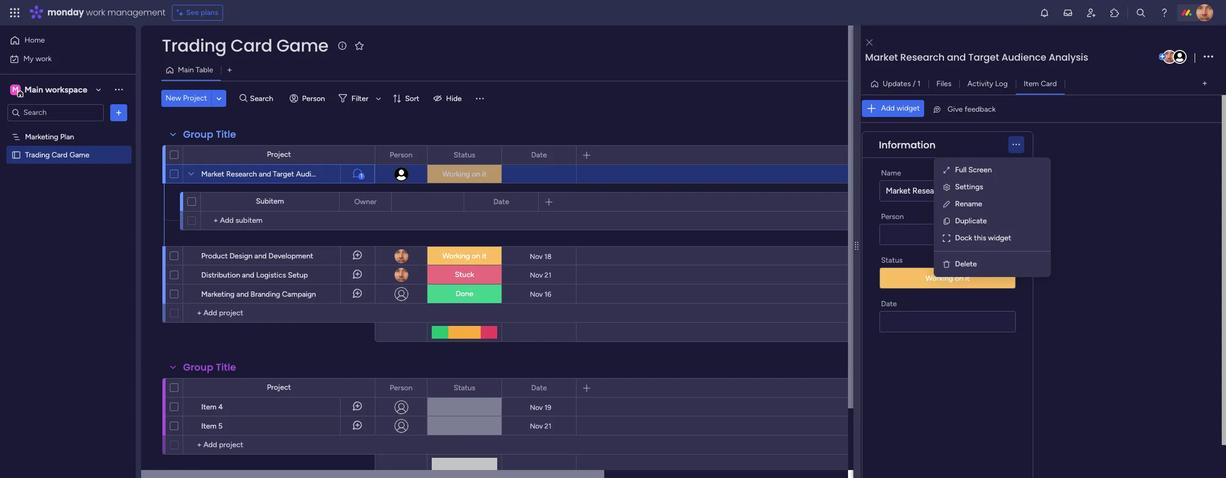 Task type: locate. For each thing, give the bounding box(es) containing it.
0 vertical spatial group title
[[183, 128, 236, 141]]

1 vertical spatial analysis
[[329, 170, 357, 179]]

1 vertical spatial title
[[216, 361, 236, 374]]

james peterson image right help icon
[[1196, 4, 1213, 21]]

2 vertical spatial it
[[965, 274, 970, 283]]

0 vertical spatial marketing
[[25, 132, 58, 141]]

item card button
[[1016, 75, 1065, 92]]

0 vertical spatial project
[[183, 94, 207, 103]]

2 vertical spatial target
[[963, 186, 985, 196]]

item card
[[1024, 79, 1057, 88]]

angle down image
[[216, 95, 222, 102]]

0 vertical spatial date field
[[529, 149, 550, 161]]

0 vertical spatial trading
[[162, 34, 226, 58]]

1 group from the top
[[183, 128, 213, 141]]

0 vertical spatial analysis
[[1049, 51, 1088, 64]]

0 vertical spatial person field
[[387, 149, 415, 161]]

item for item 4
[[201, 403, 216, 412]]

2 vertical spatial card
[[52, 150, 68, 159]]

delete
[[955, 260, 977, 269]]

Group Title field
[[180, 128, 239, 142], [180, 361, 239, 375]]

0 vertical spatial group title field
[[180, 128, 239, 142]]

1 vertical spatial card
[[1041, 79, 1057, 88]]

Person field
[[387, 149, 415, 161], [387, 383, 415, 394]]

james peterson image left options icon
[[1163, 50, 1177, 64]]

trading card game
[[162, 34, 328, 58], [25, 150, 89, 159]]

audience up item card
[[1002, 51, 1046, 64]]

2 vertical spatial project
[[267, 383, 291, 392]]

0 horizontal spatial widget
[[897, 104, 920, 113]]

my
[[23, 54, 34, 63]]

1 vertical spatial status field
[[451, 383, 478, 394]]

activity
[[967, 79, 993, 88]]

analysis inside the market research and target audience analysis field
[[1049, 51, 1088, 64]]

21 down 19
[[545, 422, 551, 430]]

status
[[454, 150, 475, 159], [881, 256, 903, 265], [454, 384, 475, 393]]

nov 16
[[530, 290, 551, 298]]

market research and target audience analysis up the subitem
[[201, 170, 357, 179]]

group title down angle down image
[[183, 128, 236, 141]]

0 vertical spatial 1
[[917, 79, 921, 88]]

work right my
[[35, 54, 52, 63]]

date field for status
[[529, 149, 550, 161]]

give feedback button
[[928, 101, 1000, 118]]

m
[[12, 85, 19, 94]]

0 horizontal spatial card
[[52, 150, 68, 159]]

2 group title field from the top
[[180, 361, 239, 375]]

1 status field from the top
[[451, 149, 478, 161]]

add to favorites image
[[354, 40, 365, 51]]

1
[[917, 79, 921, 88], [360, 173, 363, 179]]

group title up item 4
[[183, 361, 236, 374]]

distribution and logistics setup
[[201, 271, 308, 280]]

0 vertical spatial research
[[900, 51, 945, 64]]

nov left 18
[[530, 253, 543, 261]]

1 vertical spatial person field
[[387, 383, 415, 394]]

1 title from the top
[[216, 128, 236, 141]]

home button
[[6, 32, 114, 49]]

widget inside add widget popup button
[[897, 104, 920, 113]]

feedback
[[965, 105, 996, 114]]

5
[[218, 422, 223, 431]]

0 vertical spatial title
[[216, 128, 236, 141]]

game left show board description icon
[[276, 34, 328, 58]]

group title field up item 4
[[180, 361, 239, 375]]

title
[[216, 128, 236, 141], [216, 361, 236, 374]]

0 horizontal spatial marketing
[[25, 132, 58, 141]]

add view image
[[228, 66, 232, 74], [1203, 80, 1207, 88]]

card for trading card game field
[[231, 34, 272, 58]]

settings image
[[942, 183, 951, 192]]

nov 21 down nov 19
[[530, 422, 551, 430]]

widget right add on the top right
[[897, 104, 920, 113]]

and up the rename icon
[[948, 186, 961, 196]]

marketing and branding campaign
[[201, 290, 316, 299]]

nov down nov 18
[[530, 271, 543, 279]]

list box
[[0, 126, 136, 308]]

2 group from the top
[[183, 361, 213, 374]]

1 vertical spatial group title field
[[180, 361, 239, 375]]

work right "monday"
[[86, 6, 105, 19]]

0 vertical spatial working
[[442, 170, 470, 179]]

0 horizontal spatial trading card game
[[25, 150, 89, 159]]

0 vertical spatial trading card game
[[162, 34, 328, 58]]

group
[[183, 128, 213, 141], [183, 361, 213, 374]]

21 down 18
[[545, 271, 551, 279]]

1 group title field from the top
[[180, 128, 239, 142]]

1 horizontal spatial 1
[[917, 79, 921, 88]]

Date field
[[529, 149, 550, 161], [491, 196, 512, 208], [529, 383, 550, 394]]

analysis
[[1049, 51, 1088, 64], [329, 170, 357, 179], [1023, 186, 1052, 196]]

card inside list box
[[52, 150, 68, 159]]

main table button
[[161, 62, 221, 79]]

1 vertical spatial main
[[24, 84, 43, 95]]

add view image right table
[[228, 66, 232, 74]]

1 vertical spatial trading card game
[[25, 150, 89, 159]]

and inside the market research and target audience analysis field
[[947, 51, 966, 64]]

0 vertical spatial item
[[1024, 79, 1039, 88]]

0 vertical spatial work
[[86, 6, 105, 19]]

show board description image
[[336, 40, 349, 51]]

monday
[[47, 6, 84, 19]]

work for monday
[[86, 6, 105, 19]]

table
[[196, 65, 213, 75]]

log
[[995, 79, 1008, 88]]

updates / 1
[[883, 79, 921, 88]]

filter button
[[335, 90, 385, 107]]

item left 5
[[201, 422, 216, 431]]

sort
[[405, 94, 419, 103]]

1 vertical spatial market
[[201, 170, 224, 179]]

1 vertical spatial status
[[881, 256, 903, 265]]

1 vertical spatial 21
[[545, 422, 551, 430]]

research
[[900, 51, 945, 64], [226, 170, 257, 179], [913, 186, 946, 196]]

1 nov from the top
[[530, 253, 543, 261]]

card
[[231, 34, 272, 58], [1041, 79, 1057, 88], [52, 150, 68, 159]]

1 horizontal spatial card
[[231, 34, 272, 58]]

0 vertical spatial it
[[482, 170, 487, 179]]

title down angle down image
[[216, 128, 236, 141]]

market research and target audience analysis up rename
[[886, 186, 1052, 196]]

0 vertical spatial status field
[[451, 149, 478, 161]]

activity log button
[[960, 75, 1016, 92]]

0 vertical spatial market
[[865, 51, 898, 64]]

audience
[[1002, 51, 1046, 64], [296, 170, 328, 179], [987, 186, 1021, 196]]

group down new project button
[[183, 128, 213, 141]]

1 nov 21 from the top
[[530, 271, 551, 279]]

2 vertical spatial item
[[201, 422, 216, 431]]

+ Add subitem text field
[[206, 215, 317, 227]]

product design and development
[[201, 252, 313, 261]]

v2 search image
[[240, 93, 247, 104]]

2 21 from the top
[[545, 422, 551, 430]]

nov left 19
[[530, 404, 543, 412]]

1 vertical spatial group title
[[183, 361, 236, 374]]

0 vertical spatial main
[[178, 65, 194, 75]]

5 nov from the top
[[530, 422, 543, 430]]

2 horizontal spatial card
[[1041, 79, 1057, 88]]

1 vertical spatial market research and target audience analysis
[[201, 170, 357, 179]]

0 vertical spatial group
[[183, 128, 213, 141]]

1 person field from the top
[[387, 149, 415, 161]]

title up 4
[[216, 361, 236, 374]]

1 vertical spatial add view image
[[1203, 80, 1207, 88]]

1 group title from the top
[[183, 128, 236, 141]]

3 nov from the top
[[530, 290, 543, 298]]

market inside field
[[865, 51, 898, 64]]

management
[[107, 6, 165, 19]]

it
[[482, 170, 487, 179], [482, 252, 487, 261], [965, 274, 970, 283]]

market research and target audience analysis up activity
[[865, 51, 1088, 64]]

2 title from the top
[[216, 361, 236, 374]]

2 vertical spatial working on it
[[926, 274, 970, 283]]

marketing inside list box
[[25, 132, 58, 141]]

0 vertical spatial target
[[968, 51, 999, 64]]

trading right public board image
[[25, 150, 50, 159]]

target up the subitem
[[273, 170, 294, 179]]

target
[[968, 51, 999, 64], [273, 170, 294, 179], [963, 186, 985, 196]]

main inside button
[[178, 65, 194, 75]]

marketing down distribution
[[201, 290, 235, 299]]

1 horizontal spatial work
[[86, 6, 105, 19]]

2 person field from the top
[[387, 383, 415, 394]]

21
[[545, 271, 551, 279], [545, 422, 551, 430]]

game down 'plan'
[[69, 150, 89, 159]]

group up item 4
[[183, 361, 213, 374]]

see plans button
[[172, 5, 223, 21]]

item left 4
[[201, 403, 216, 412]]

research up /
[[900, 51, 945, 64]]

1 horizontal spatial james peterson image
[[1196, 4, 1213, 21]]

home
[[24, 36, 45, 45]]

2 group title from the top
[[183, 361, 236, 374]]

1 horizontal spatial main
[[178, 65, 194, 75]]

trading up main table
[[162, 34, 226, 58]]

0 vertical spatial + add project text field
[[188, 307, 370, 320]]

2 status field from the top
[[451, 383, 478, 394]]

0 horizontal spatial add view image
[[228, 66, 232, 74]]

1 vertical spatial james peterson image
[[1163, 50, 1177, 64]]

nov 21
[[530, 271, 551, 279], [530, 422, 551, 430]]

1 horizontal spatial widget
[[988, 234, 1011, 243]]

group title field down angle down image
[[180, 128, 239, 142]]

0 vertical spatial market research and target audience analysis
[[865, 51, 1088, 64]]

nov left 16
[[530, 290, 543, 298]]

date for the bottommost date field
[[531, 384, 547, 393]]

search everything image
[[1136, 7, 1146, 18]]

1 vertical spatial date field
[[491, 196, 512, 208]]

date field for owner
[[491, 196, 512, 208]]

settings
[[955, 183, 983, 192]]

0 horizontal spatial trading
[[25, 150, 50, 159]]

dock this widget
[[955, 234, 1011, 243]]

updates / 1 button
[[866, 75, 929, 92]]

main
[[178, 65, 194, 75], [24, 84, 43, 95]]

nov for marketing and branding campaign
[[530, 290, 543, 298]]

main right "workspace" icon
[[24, 84, 43, 95]]

menu
[[934, 158, 1051, 277]]

person button
[[285, 90, 331, 107]]

research up the rename icon
[[913, 186, 946, 196]]

0 vertical spatial card
[[231, 34, 272, 58]]

1 vertical spatial 1
[[360, 173, 363, 179]]

group for person
[[183, 128, 213, 141]]

/
[[913, 79, 916, 88]]

main for main table
[[178, 65, 194, 75]]

widget
[[897, 104, 920, 113], [988, 234, 1011, 243]]

project
[[183, 94, 207, 103], [267, 150, 291, 159], [267, 383, 291, 392]]

1 vertical spatial group
[[183, 361, 213, 374]]

Owner field
[[352, 196, 379, 208]]

1 vertical spatial trading
[[25, 150, 50, 159]]

full
[[955, 166, 967, 175]]

1 vertical spatial game
[[69, 150, 89, 159]]

audience down screen
[[987, 186, 1021, 196]]

main inside workspace selection element
[[24, 84, 43, 95]]

trading card game up table
[[162, 34, 328, 58]]

and up files
[[947, 51, 966, 64]]

plan
[[60, 132, 74, 141]]

project for date
[[267, 383, 291, 392]]

2 vertical spatial market research and target audience analysis
[[886, 186, 1052, 196]]

select product image
[[10, 7, 20, 18]]

group title for person
[[183, 128, 236, 141]]

and
[[947, 51, 966, 64], [259, 170, 271, 179], [948, 186, 961, 196], [254, 252, 267, 261], [242, 271, 254, 280], [236, 290, 249, 299]]

main for main workspace
[[24, 84, 43, 95]]

16
[[545, 290, 551, 298]]

1 vertical spatial marketing
[[201, 290, 235, 299]]

2 vertical spatial status
[[454, 384, 475, 393]]

research up the subitem
[[226, 170, 257, 179]]

target up activity
[[968, 51, 999, 64]]

1 right /
[[917, 79, 921, 88]]

workspace
[[45, 84, 87, 95]]

card for item card button
[[1041, 79, 1057, 88]]

audience left 1 button
[[296, 170, 328, 179]]

1 vertical spatial research
[[226, 170, 257, 179]]

trading
[[162, 34, 226, 58], [25, 150, 50, 159]]

1 horizontal spatial trading card game
[[162, 34, 328, 58]]

0 horizontal spatial main
[[24, 84, 43, 95]]

dapulse drag 2 image
[[855, 240, 858, 252]]

18
[[544, 253, 552, 261]]

item 4
[[201, 403, 223, 412]]

main workspace
[[24, 84, 87, 95]]

target up rename
[[963, 186, 985, 196]]

+ Add project text field
[[188, 307, 370, 320], [188, 439, 370, 452]]

marketing
[[25, 132, 58, 141], [201, 290, 235, 299]]

james peterson image
[[1196, 4, 1213, 21], [1163, 50, 1177, 64]]

1 horizontal spatial trading
[[162, 34, 226, 58]]

main left table
[[178, 65, 194, 75]]

1 vertical spatial work
[[35, 54, 52, 63]]

trading card game down 'marketing plan' on the top left of page
[[25, 150, 89, 159]]

1 up owner
[[360, 173, 363, 179]]

item inside button
[[1024, 79, 1039, 88]]

working on it
[[442, 170, 487, 179], [442, 252, 487, 261], [926, 274, 970, 283]]

2 nov from the top
[[530, 271, 543, 279]]

1 horizontal spatial marketing
[[201, 290, 235, 299]]

workspace options image
[[113, 84, 124, 95]]

0 vertical spatial audience
[[1002, 51, 1046, 64]]

Trading Card Game field
[[159, 34, 331, 58]]

distribution
[[201, 271, 240, 280]]

options image
[[113, 107, 124, 118]]

product
[[201, 252, 228, 261]]

notifications image
[[1039, 7, 1050, 18]]

person inside popup button
[[302, 94, 325, 103]]

name
[[881, 169, 901, 178]]

0 horizontal spatial work
[[35, 54, 52, 63]]

1 vertical spatial widget
[[988, 234, 1011, 243]]

design
[[230, 252, 253, 261]]

status for person
[[454, 150, 475, 159]]

dock this widget image
[[942, 234, 951, 243]]

1 vertical spatial it
[[482, 252, 487, 261]]

market research and target audience analysis
[[865, 51, 1088, 64], [201, 170, 357, 179], [886, 186, 1052, 196]]

option
[[0, 127, 136, 129]]

Status field
[[451, 149, 478, 161], [451, 383, 478, 394]]

marketing for marketing plan
[[25, 132, 58, 141]]

2 nov 21 from the top
[[530, 422, 551, 430]]

marketing left 'plan'
[[25, 132, 58, 141]]

0 vertical spatial james peterson image
[[1196, 4, 1213, 21]]

1 vertical spatial target
[[273, 170, 294, 179]]

1 vertical spatial nov 21
[[530, 422, 551, 430]]

0 horizontal spatial game
[[69, 150, 89, 159]]

add view image down options icon
[[1203, 80, 1207, 88]]

item right "log"
[[1024, 79, 1039, 88]]

widget right this
[[988, 234, 1011, 243]]

item
[[1024, 79, 1039, 88], [201, 403, 216, 412], [201, 422, 216, 431]]

person
[[302, 94, 325, 103], [390, 150, 413, 159], [881, 212, 904, 221], [390, 384, 413, 393]]

0 vertical spatial widget
[[897, 104, 920, 113]]

nov down nov 19
[[530, 422, 543, 430]]

1 vertical spatial project
[[267, 150, 291, 159]]

work inside button
[[35, 54, 52, 63]]

card inside button
[[1041, 79, 1057, 88]]

0 horizontal spatial james peterson image
[[1163, 50, 1177, 64]]

0 vertical spatial status
[[454, 150, 475, 159]]

nov for product design and development
[[530, 253, 543, 261]]

research inside field
[[900, 51, 945, 64]]

4
[[218, 403, 223, 412]]

1 vertical spatial + add project text field
[[188, 439, 370, 452]]

nov 21 down nov 18
[[530, 271, 551, 279]]

more dots image
[[1013, 141, 1020, 149]]

add widget
[[881, 104, 920, 113]]

date
[[531, 150, 547, 159], [493, 197, 509, 206], [881, 300, 897, 309], [531, 384, 547, 393]]



Task type: describe. For each thing, give the bounding box(es) containing it.
list box containing marketing plan
[[0, 126, 136, 308]]

close image
[[866, 39, 873, 47]]

dapulse addbtn image
[[1159, 53, 1166, 60]]

group title field for date
[[180, 128, 239, 142]]

item for item 5
[[201, 422, 216, 431]]

Search in workspace field
[[22, 106, 89, 119]]

2 vertical spatial analysis
[[1023, 186, 1052, 196]]

subitem
[[256, 197, 284, 206]]

duplicate
[[955, 217, 987, 226]]

1 vertical spatial audience
[[296, 170, 328, 179]]

branding
[[251, 290, 280, 299]]

1 vertical spatial working on it
[[442, 252, 487, 261]]

filter
[[352, 94, 368, 103]]

plans
[[201, 8, 218, 17]]

project inside button
[[183, 94, 207, 103]]

0 horizontal spatial 1
[[360, 173, 363, 179]]

hide
[[446, 94, 462, 103]]

audience inside field
[[1002, 51, 1046, 64]]

group title field for person
[[180, 361, 239, 375]]

hide button
[[429, 90, 468, 107]]

4 nov from the top
[[530, 404, 543, 412]]

logistics
[[256, 271, 286, 280]]

status for date
[[454, 384, 475, 393]]

2 vertical spatial market
[[886, 186, 911, 196]]

and up the subitem
[[259, 170, 271, 179]]

workspace image
[[10, 84, 21, 96]]

nov for item 5
[[530, 422, 543, 430]]

public board image
[[11, 150, 21, 160]]

and down design
[[242, 271, 254, 280]]

give
[[948, 105, 963, 114]]

marketing plan
[[25, 132, 74, 141]]

target inside the market research and target audience analysis field
[[968, 51, 999, 64]]

item 5
[[201, 422, 223, 431]]

stuck
[[455, 270, 474, 280]]

0 vertical spatial on
[[472, 170, 480, 179]]

give feedback
[[948, 105, 996, 114]]

full screen image
[[942, 166, 951, 175]]

2 vertical spatial research
[[913, 186, 946, 196]]

monday work management
[[47, 6, 165, 19]]

and right design
[[254, 252, 267, 261]]

1 vertical spatial on
[[472, 252, 480, 261]]

johnsmith43233@gmail.com image
[[1173, 50, 1187, 64]]

group for date
[[183, 361, 213, 374]]

item for item card
[[1024, 79, 1039, 88]]

and down distribution and logistics setup
[[236, 290, 249, 299]]

game inside list box
[[69, 150, 89, 159]]

title for date
[[216, 128, 236, 141]]

add widget button
[[862, 100, 924, 117]]

rename
[[955, 200, 982, 209]]

apps image
[[1110, 7, 1120, 18]]

widget inside menu
[[988, 234, 1011, 243]]

2 + add project text field from the top
[[188, 439, 370, 452]]

2 vertical spatial working
[[926, 274, 953, 283]]

date for date field for status
[[531, 150, 547, 159]]

1 21 from the top
[[545, 271, 551, 279]]

trading card game inside list box
[[25, 150, 89, 159]]

1 button
[[340, 165, 375, 184]]

work for my
[[35, 54, 52, 63]]

full screen
[[955, 166, 992, 175]]

marketing for marketing and branding campaign
[[201, 290, 235, 299]]

0 vertical spatial working on it
[[442, 170, 487, 179]]

status field for date
[[451, 149, 478, 161]]

menu containing full screen
[[934, 158, 1051, 277]]

my work button
[[6, 50, 114, 67]]

updates
[[883, 79, 911, 88]]

2 vertical spatial on
[[955, 274, 963, 283]]

Market Research and Target Audience Analysis field
[[863, 51, 1157, 64]]

files
[[937, 79, 952, 88]]

setup
[[288, 271, 308, 280]]

see
[[186, 8, 199, 17]]

new
[[166, 94, 181, 103]]

date for owner's date field
[[493, 197, 509, 206]]

status field for person
[[451, 383, 478, 394]]

nov 19
[[530, 404, 551, 412]]

dock
[[955, 234, 972, 243]]

help image
[[1159, 7, 1170, 18]]

1 horizontal spatial game
[[276, 34, 328, 58]]

2 vertical spatial date field
[[529, 383, 550, 394]]

information
[[879, 138, 936, 151]]

group title for date
[[183, 361, 236, 374]]

Search field
[[247, 91, 279, 106]]

new project
[[166, 94, 207, 103]]

invite members image
[[1086, 7, 1097, 18]]

arrow down image
[[372, 92, 385, 105]]

inbox image
[[1063, 7, 1073, 18]]

workspace selection element
[[10, 83, 89, 97]]

1 vertical spatial working
[[442, 252, 470, 261]]

1 horizontal spatial add view image
[[1203, 80, 1207, 88]]

files button
[[929, 75, 960, 92]]

new project button
[[161, 90, 211, 107]]

2 vertical spatial audience
[[987, 186, 1021, 196]]

owner
[[354, 197, 377, 206]]

title for person
[[216, 361, 236, 374]]

market research and target audience analysis inside field
[[865, 51, 1088, 64]]

add
[[881, 104, 895, 113]]

nov 18
[[530, 253, 552, 261]]

duplicate image
[[942, 217, 951, 226]]

menu image
[[475, 93, 485, 104]]

sort button
[[388, 90, 426, 107]]

project for person
[[267, 150, 291, 159]]

rename image
[[942, 200, 951, 209]]

delete image
[[942, 260, 951, 269]]

development
[[269, 252, 313, 261]]

campaign
[[282, 290, 316, 299]]

options image
[[1204, 50, 1213, 64]]

see plans
[[186, 8, 218, 17]]

1 + add project text field from the top
[[188, 307, 370, 320]]

19
[[545, 404, 551, 412]]

activity log
[[967, 79, 1008, 88]]

my work
[[23, 54, 52, 63]]

done
[[456, 290, 473, 299]]

screen
[[968, 166, 992, 175]]

this
[[974, 234, 986, 243]]

main table
[[178, 65, 213, 75]]



Task type: vqa. For each thing, say whether or not it's contained in the screenshot.
leftmost the Backlog
no



